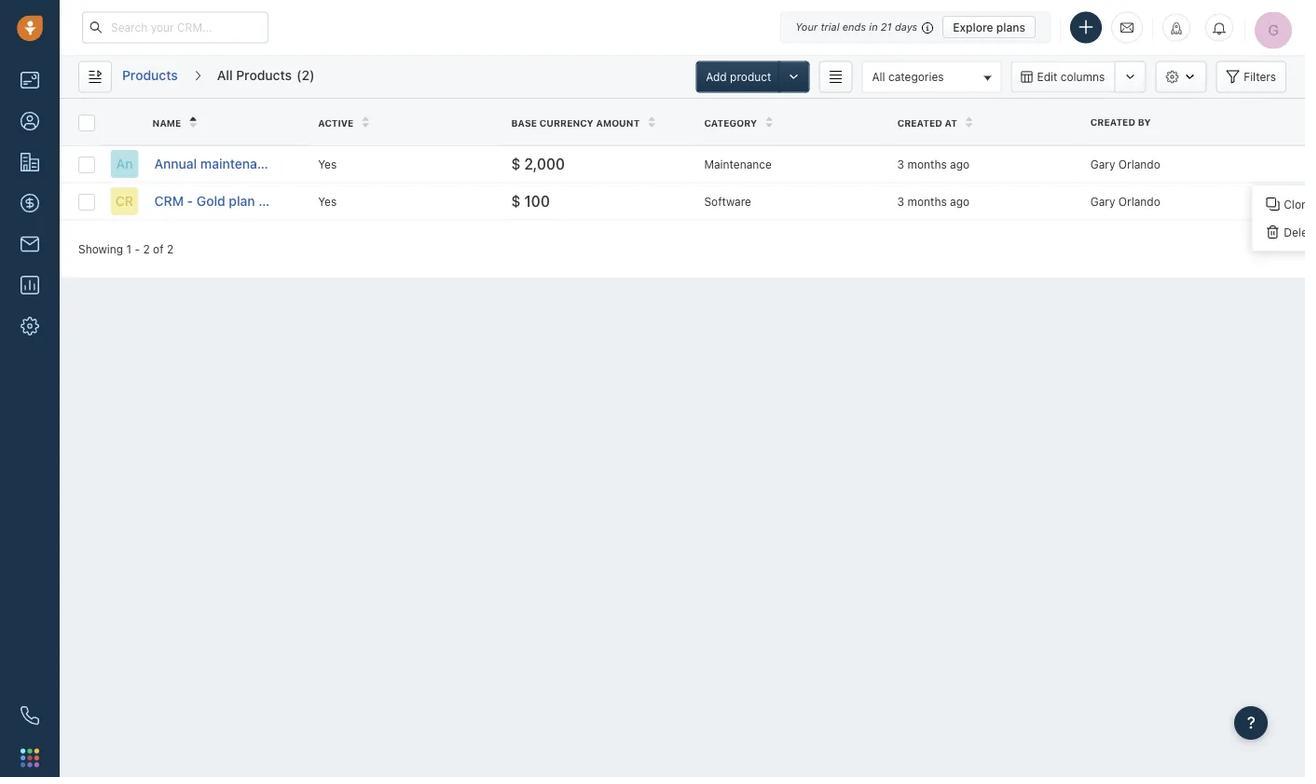 Task type: locate. For each thing, give the bounding box(es) containing it.
1 vertical spatial orlando
[[1119, 195, 1161, 208]]

1 vertical spatial ago
[[950, 195, 970, 208]]

0 horizontal spatial created
[[898, 117, 943, 128]]

software
[[705, 195, 752, 208]]

your
[[796, 21, 818, 33]]

$ for $ 100
[[511, 192, 521, 210]]

1 vertical spatial months
[[908, 195, 947, 208]]

products up name
[[122, 68, 178, 83]]

yes for $ 2,000
[[318, 158, 337, 171]]

ago
[[950, 158, 970, 171], [950, 195, 970, 208]]

0 vertical spatial 3 months ago
[[898, 158, 970, 171]]

days
[[895, 21, 918, 33]]

0 vertical spatial $
[[511, 155, 521, 173]]

1 horizontal spatial 2
[[167, 242, 174, 255]]

1
[[126, 242, 132, 255]]

1 gary from the top
[[1091, 158, 1116, 171]]

clon
[[1284, 198, 1306, 211]]

0 horizontal spatial products
[[122, 68, 178, 83]]

at
[[945, 117, 958, 128]]

2 months from the top
[[908, 195, 947, 208]]

1 $ from the top
[[511, 155, 521, 173]]

$ 100
[[511, 192, 550, 210]]

edit columns
[[1037, 70, 1105, 83]]

created left the by
[[1091, 117, 1136, 127]]

1 horizontal spatial created
[[1091, 117, 1136, 127]]

1 ago from the top
[[950, 158, 970, 171]]

1 vertical spatial $
[[511, 192, 521, 210]]

2 for )
[[302, 68, 310, 83]]

all categories
[[872, 70, 944, 83]]

3 months ago for $ 2,000
[[898, 158, 970, 171]]

0 vertical spatial orlando
[[1119, 158, 1161, 171]]

1 horizontal spatial products
[[236, 68, 292, 83]]

2
[[302, 68, 310, 83], [143, 242, 150, 255], [167, 242, 174, 255]]

2 gary orlando from the top
[[1091, 195, 1161, 208]]

-
[[187, 194, 193, 209], [135, 242, 140, 255]]

all
[[217, 68, 233, 83], [872, 70, 886, 83]]

0 horizontal spatial all
[[217, 68, 233, 83]]

maintenance
[[705, 158, 772, 171]]

products left (
[[236, 68, 292, 83]]

1 gary orlando from the top
[[1091, 158, 1161, 171]]

2 horizontal spatial 2
[[302, 68, 310, 83]]

created at
[[898, 117, 958, 128]]

2 $ from the top
[[511, 192, 521, 210]]

2 3 months ago from the top
[[898, 195, 970, 208]]

filters button
[[1216, 61, 1287, 93]]

0 vertical spatial gary orlando
[[1091, 158, 1161, 171]]

0 vertical spatial gary
[[1091, 158, 1116, 171]]

yes up the (sample)
[[318, 158, 337, 171]]

gary
[[1091, 158, 1116, 171], [1091, 195, 1116, 208]]

- right 1
[[135, 242, 140, 255]]

2 yes from the top
[[318, 195, 337, 208]]

3 for 100
[[898, 195, 905, 208]]

created for created at
[[898, 117, 943, 128]]

2 3 from the top
[[898, 195, 905, 208]]

0 vertical spatial yes
[[318, 158, 337, 171]]

$ left "100"
[[511, 192, 521, 210]]

your trial ends in 21 days
[[796, 21, 918, 33]]

yes for $ 100
[[318, 195, 337, 208]]

products
[[122, 68, 178, 83], [236, 68, 292, 83]]

all for all categories
[[872, 70, 886, 83]]

products link
[[121, 61, 179, 93]]

freshworks switcher image
[[21, 749, 39, 768]]

months for 100
[[908, 195, 947, 208]]

2 created from the left
[[898, 117, 943, 128]]

1 months from the top
[[908, 158, 947, 171]]

1 orlando from the top
[[1119, 158, 1161, 171]]

created left at
[[898, 117, 943, 128]]

all left "categories"
[[872, 70, 886, 83]]

1 vertical spatial gary
[[1091, 195, 1116, 208]]

(
[[297, 68, 302, 83]]

yes
[[318, 158, 337, 171], [318, 195, 337, 208]]

gary orlando
[[1091, 158, 1161, 171], [1091, 195, 1161, 208]]

2 for of
[[143, 242, 150, 255]]

2 orlando from the top
[[1119, 195, 1161, 208]]

3 months ago for $ 100
[[898, 195, 970, 208]]

all inside all categories button
[[872, 70, 886, 83]]

orlando for $ 2,000
[[1119, 158, 1161, 171]]

3 for 2,000
[[898, 158, 905, 171]]

created
[[1091, 117, 1136, 127], [898, 117, 943, 128]]

created for created by
[[1091, 117, 1136, 127]]

1 3 months ago from the top
[[898, 158, 970, 171]]

1 vertical spatial yes
[[318, 195, 337, 208]]

$
[[511, 155, 521, 173], [511, 192, 521, 210]]

ago for 2,000
[[950, 158, 970, 171]]

1 created from the left
[[1091, 117, 1136, 127]]

add
[[706, 70, 727, 83]]

dele
[[1284, 226, 1306, 239]]

3 months ago
[[898, 158, 970, 171], [898, 195, 970, 208]]

cr
[[116, 194, 133, 209]]

0 vertical spatial -
[[187, 194, 193, 209]]

months
[[908, 158, 947, 171], [908, 195, 947, 208]]

all down the search your crm... text box
[[217, 68, 233, 83]]

2 ago from the top
[[950, 195, 970, 208]]

gary orlando for 100
[[1091, 195, 1161, 208]]

- left "gold"
[[187, 194, 193, 209]]

edit columns button
[[1011, 61, 1115, 93]]

yes right monthly
[[318, 195, 337, 208]]

0 vertical spatial ago
[[950, 158, 970, 171]]

2 gary from the top
[[1091, 195, 1116, 208]]

ends
[[843, 21, 867, 33]]

1 3 from the top
[[898, 158, 905, 171]]

1 horizontal spatial -
[[187, 194, 193, 209]]

0 horizontal spatial 2
[[143, 242, 150, 255]]

3
[[898, 158, 905, 171], [898, 195, 905, 208]]

in
[[869, 21, 878, 33]]

1 horizontal spatial all
[[872, 70, 886, 83]]

all for all products ( 2 )
[[217, 68, 233, 83]]

$ left 2,000
[[511, 155, 521, 173]]

0 vertical spatial months
[[908, 158, 947, 171]]

1 vertical spatial -
[[135, 242, 140, 255]]

0 horizontal spatial -
[[135, 242, 140, 255]]

0 vertical spatial 3
[[898, 158, 905, 171]]

1 products from the left
[[122, 68, 178, 83]]

showing
[[78, 242, 123, 255]]

1 vertical spatial gary orlando
[[1091, 195, 1161, 208]]

1 yes from the top
[[318, 158, 337, 171]]

1 vertical spatial 3 months ago
[[898, 195, 970, 208]]

orlando
[[1119, 158, 1161, 171], [1119, 195, 1161, 208]]

categories
[[889, 70, 944, 83]]

1 vertical spatial 3
[[898, 195, 905, 208]]



Task type: describe. For each thing, give the bounding box(es) containing it.
crm
[[154, 194, 184, 209]]

months for 2,000
[[908, 158, 947, 171]]

plans
[[997, 21, 1026, 34]]

all products ( 2 )
[[217, 68, 315, 83]]

explore plans
[[953, 21, 1026, 34]]

by
[[1138, 117, 1151, 127]]

explore plans link
[[943, 16, 1036, 38]]

gold
[[197, 194, 225, 209]]

an
[[116, 156, 133, 172]]

amount
[[596, 117, 640, 128]]

created by
[[1091, 117, 1151, 127]]

currency
[[540, 117, 594, 128]]

showing 1 - 2 of 2
[[78, 242, 174, 255]]

base
[[511, 117, 537, 128]]

21
[[881, 21, 892, 33]]

)
[[310, 68, 315, 83]]

(sample)
[[312, 194, 367, 209]]

all categories button
[[862, 61, 1002, 93]]

base currency amount
[[511, 117, 640, 128]]

phone image
[[21, 707, 39, 726]]

of
[[153, 242, 164, 255]]

$ for $ 2,000
[[511, 155, 521, 173]]

product
[[730, 70, 772, 83]]

active
[[318, 117, 354, 128]]

monthly
[[259, 194, 309, 209]]

gary for 100
[[1091, 195, 1116, 208]]

gary orlando for 2,000
[[1091, 158, 1161, 171]]

edit
[[1037, 70, 1058, 83]]

plan
[[229, 194, 255, 209]]

2,000
[[524, 155, 565, 173]]

email image
[[1121, 20, 1134, 35]]

columns
[[1061, 70, 1105, 83]]

trial
[[821, 21, 840, 33]]

100
[[524, 192, 550, 210]]

phone element
[[11, 698, 48, 735]]

add product
[[706, 70, 772, 83]]

crm - gold plan monthly (sample) link
[[154, 192, 367, 211]]

gary for 2,000
[[1091, 158, 1116, 171]]

orlando for $ 100
[[1119, 195, 1161, 208]]

explore
[[953, 21, 994, 34]]

ago for 100
[[950, 195, 970, 208]]

crm - gold plan monthly (sample)
[[154, 194, 367, 209]]

category
[[705, 117, 757, 128]]

$ 2,000
[[511, 155, 565, 173]]

name
[[153, 117, 181, 128]]

filters
[[1244, 70, 1277, 83]]

add product button
[[696, 61, 782, 93]]

2 products from the left
[[236, 68, 292, 83]]

Search your CRM... text field
[[82, 12, 269, 43]]



Task type: vqa. For each thing, say whether or not it's contained in the screenshot.
Yes to the bottom
yes



